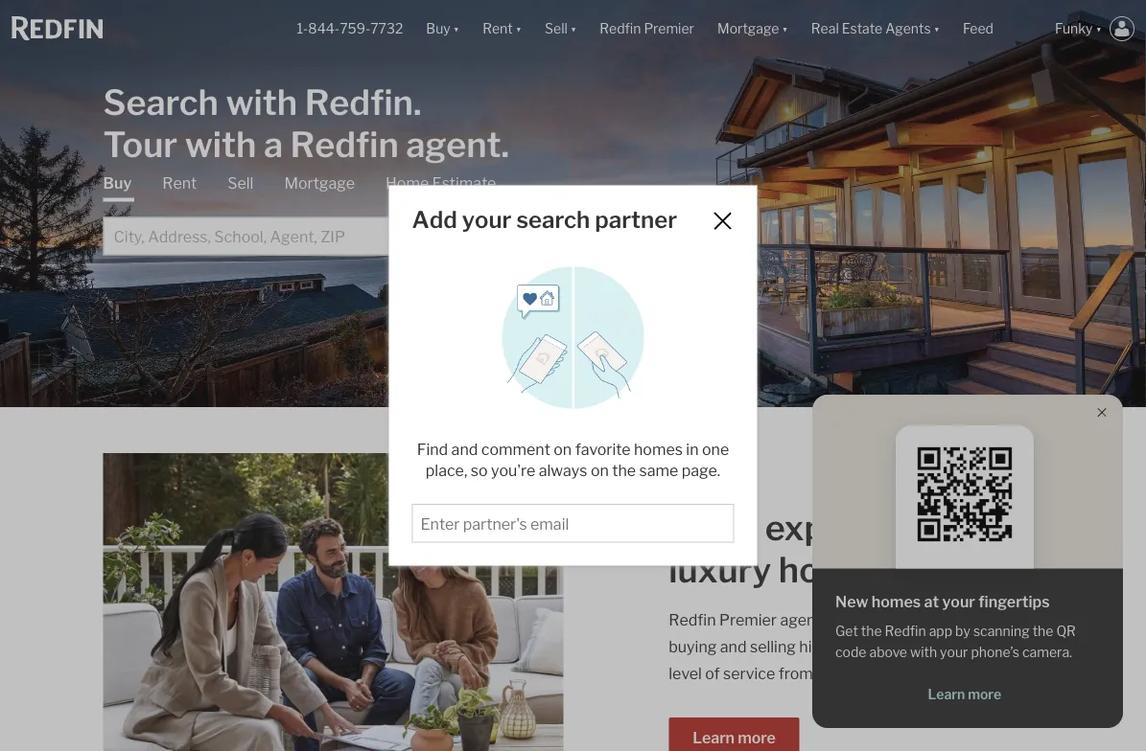Task type: describe. For each thing, give the bounding box(es) containing it.
always
[[539, 461, 587, 480]]

luxury
[[669, 550, 771, 592]]

from
[[778, 665, 813, 684]]

buying
[[669, 638, 717, 657]]

the inside find and comment on favorite homes in one place, so you're always on the same page.
[[612, 461, 636, 480]]

favorite
[[575, 440, 631, 459]]

home estimate link
[[386, 173, 496, 194]]

phone's
[[971, 645, 1020, 661]]

above
[[869, 645, 907, 661]]

new homes at your fingertips
[[835, 593, 1050, 612]]

your inside dialog
[[462, 206, 512, 234]]

1 vertical spatial your
[[942, 593, 975, 612]]

estimate
[[432, 174, 496, 193]]

search
[[103, 81, 219, 123]]

a
[[264, 123, 283, 165]]

get the redfin app by scanning the qr code above with your phone's camera.
[[835, 624, 1076, 661]]

your inside get the redfin app by scanning the qr code above with your phone's camera.
[[940, 645, 968, 661]]

for
[[928, 508, 976, 550]]

place,
[[426, 461, 467, 480]]

search
[[516, 206, 590, 234]]

844-
[[308, 20, 340, 37]]

tour
[[103, 123, 178, 165]]

learn more button
[[669, 719, 800, 752]]

7732
[[370, 20, 403, 37]]

same
[[639, 461, 678, 480]]

app install qr code image
[[911, 441, 1018, 549]]

new
[[835, 593, 868, 612]]

1 vertical spatial on
[[591, 461, 609, 480]]

at
[[924, 593, 939, 612]]

best
[[844, 665, 876, 684]]

add your search partner dialog
[[389, 186, 757, 566]]

0 horizontal spatial on
[[554, 440, 572, 459]]

learn inside "learn more" button
[[693, 729, 735, 748]]

one
[[702, 440, 729, 459]]

our
[[816, 665, 840, 684]]

0 vertical spatial more
[[968, 687, 1001, 703]]

and inside find and comment on favorite homes in one place, so you're always on the same page.
[[451, 440, 478, 459]]

selling
[[750, 638, 796, 657]]

1-844-759-7732 link
[[297, 20, 403, 37]]

redfin inside search with redfin. tour with a redfin agent.
[[290, 123, 399, 165]]

buy
[[103, 174, 132, 193]]

2 vertical spatial homes
[[872, 593, 921, 612]]

years
[[870, 611, 909, 630]]

learn more inside button
[[693, 729, 776, 748]]

level
[[669, 665, 702, 684]]

find and comment on favorite homes in one place, so you're always on the same page.
[[417, 440, 729, 480]]

app
[[929, 624, 952, 640]]

you're
[[491, 461, 535, 480]]

scanning
[[973, 624, 1030, 640]]



Task type: vqa. For each thing, say whether or not it's contained in the screenshot.
Redfin Selling Options link on the left of page
no



Task type: locate. For each thing, give the bounding box(es) containing it.
your down by
[[940, 645, 968, 661]]

0 horizontal spatial of
[[705, 665, 720, 684]]

highest
[[978, 638, 1032, 657]]

agent.
[[406, 123, 509, 165]]

1 vertical spatial learn more
[[693, 729, 776, 748]]

learn down level
[[693, 729, 735, 748]]

your right at
[[942, 593, 975, 612]]

feed
[[963, 20, 994, 37]]

1 vertical spatial homes
[[779, 550, 890, 592]]

homes inside local expertise for luxury homes
[[779, 550, 890, 592]]

mortgage
[[284, 174, 355, 193]]

get inside get the redfin app by scanning the qr code above with your phone's camera.
[[835, 624, 858, 640]]

premier inside button
[[644, 20, 694, 37]]

get up code
[[835, 624, 858, 640]]

Enter partner's email email field
[[421, 515, 656, 534]]

so
[[471, 461, 488, 480]]

experience
[[931, 611, 1010, 630]]

1 vertical spatial premier
[[719, 611, 777, 630]]

the
[[612, 461, 636, 480], [861, 624, 882, 640], [1033, 624, 1053, 640], [951, 638, 975, 657]]

of left "app"
[[913, 611, 927, 630]]

0 horizontal spatial learn
[[693, 729, 735, 748]]

premier for redfin premier agents have years of experience buying and selling high-end homes. get the highest level of service from our best agents.
[[719, 611, 777, 630]]

redfin inside redfin premier agents have years of experience buying and selling high-end homes. get the highest level of service from our best agents.
[[669, 611, 716, 630]]

learn down agents.
[[928, 687, 965, 703]]

1 vertical spatial and
[[720, 638, 747, 657]]

1 horizontal spatial and
[[720, 638, 747, 657]]

premier inside redfin premier agents have years of experience buying and selling high-end homes. get the highest level of service from our best agents.
[[719, 611, 777, 630]]

with
[[226, 81, 297, 123], [185, 123, 256, 165], [910, 645, 937, 661]]

learn more link
[[835, 686, 1094, 705]]

get left by
[[922, 638, 948, 657]]

learn inside the "learn more" link
[[928, 687, 965, 703]]

homes left at
[[872, 593, 921, 612]]

redfin premier
[[600, 20, 694, 37]]

more inside button
[[738, 729, 776, 748]]

0 horizontal spatial learn more
[[693, 729, 776, 748]]

with inside get the redfin app by scanning the qr code above with your phone's camera.
[[910, 645, 937, 661]]

0 vertical spatial on
[[554, 440, 572, 459]]

get
[[835, 624, 858, 640], [922, 638, 948, 657]]

sell link
[[228, 173, 254, 194]]

0 vertical spatial homes
[[634, 440, 683, 459]]

1 vertical spatial more
[[738, 729, 776, 748]]

end
[[836, 638, 863, 657]]

your
[[462, 206, 512, 234], [942, 593, 975, 612], [940, 645, 968, 661]]

search with redfin. tour with a redfin agent.
[[103, 81, 509, 165]]

sell
[[228, 174, 254, 193]]

and up so
[[451, 440, 478, 459]]

homes.
[[866, 638, 918, 657]]

homes inside find and comment on favorite homes in one place, so you're always on the same page.
[[634, 440, 683, 459]]

redfin inside button
[[600, 20, 641, 37]]

in
[[686, 440, 699, 459]]

0 vertical spatial learn
[[928, 687, 965, 703]]

feed button
[[951, 0, 1043, 58]]

of right level
[[705, 665, 720, 684]]

redfin inside get the redfin app by scanning the qr code above with your phone's camera.
[[885, 624, 926, 640]]

City, Address, School, Agent, ZIP search field
[[103, 217, 588, 256]]

1-
[[297, 20, 308, 37]]

service
[[723, 665, 775, 684]]

learn more
[[928, 687, 1001, 703], [693, 729, 776, 748]]

tab list
[[103, 173, 631, 256]]

high-
[[799, 638, 836, 657]]

0 horizontal spatial and
[[451, 440, 478, 459]]

home
[[386, 174, 429, 193]]

rent link
[[162, 173, 197, 194]]

1 horizontal spatial premier
[[719, 611, 777, 630]]

find
[[417, 440, 448, 459]]

more down "phone's"
[[968, 687, 1001, 703]]

redfin premier agents have years of experience buying and selling high-end homes. get the highest level of service from our best agents.
[[669, 611, 1032, 684]]

and inside redfin premier agents have years of experience buying and selling high-end homes. get the highest level of service from our best agents.
[[720, 638, 747, 657]]

your down estimate
[[462, 206, 512, 234]]

have
[[833, 611, 867, 630]]

agents.
[[879, 665, 931, 684]]

submit search image
[[602, 229, 617, 245]]

comment
[[481, 440, 550, 459]]

0 vertical spatial premier
[[644, 20, 694, 37]]

more
[[968, 687, 1001, 703], [738, 729, 776, 748]]

by
[[955, 624, 970, 640]]

home estimate
[[386, 174, 496, 193]]

1 horizontal spatial on
[[591, 461, 609, 480]]

agents
[[780, 611, 829, 630]]

tab list containing buy
[[103, 173, 631, 256]]

page.
[[682, 461, 720, 480]]

0 vertical spatial and
[[451, 440, 478, 459]]

1 vertical spatial of
[[705, 665, 720, 684]]

premier for redfin premier
[[644, 20, 694, 37]]

redfin premier button
[[588, 0, 706, 58]]

0 vertical spatial learn more
[[928, 687, 1001, 703]]

759-
[[340, 20, 370, 37]]

on up always
[[554, 440, 572, 459]]

code
[[835, 645, 867, 661]]

a woman showing a document for a backyard consultation. image
[[103, 454, 564, 752]]

1 horizontal spatial learn
[[928, 687, 965, 703]]

add your search partner
[[412, 206, 677, 234]]

fingertips
[[978, 593, 1050, 612]]

of
[[913, 611, 927, 630], [705, 665, 720, 684]]

0 vertical spatial of
[[913, 611, 927, 630]]

1 horizontal spatial learn more
[[928, 687, 1001, 703]]

camera.
[[1022, 645, 1072, 661]]

0 vertical spatial your
[[462, 206, 512, 234]]

1 vertical spatial learn
[[693, 729, 735, 748]]

partner
[[595, 206, 677, 234]]

on down favorite
[[591, 461, 609, 480]]

redfin.
[[305, 81, 421, 123]]

1 horizontal spatial of
[[913, 611, 927, 630]]

2 vertical spatial your
[[940, 645, 968, 661]]

mortgage link
[[284, 173, 355, 194]]

qr
[[1056, 624, 1076, 640]]

learn
[[928, 687, 965, 703], [693, 729, 735, 748]]

homes
[[634, 440, 683, 459], [779, 550, 890, 592], [872, 593, 921, 612]]

expertise
[[765, 508, 921, 550]]

local expertise for luxury homes
[[669, 508, 976, 592]]

homes up same
[[634, 440, 683, 459]]

local
[[669, 508, 758, 550]]

add
[[412, 206, 457, 234]]

0 horizontal spatial more
[[738, 729, 776, 748]]

learn more down "phone's"
[[928, 687, 1001, 703]]

1 horizontal spatial more
[[968, 687, 1001, 703]]

add your search partner element
[[412, 206, 687, 234]]

and up "service"
[[720, 638, 747, 657]]

learn more down "service"
[[693, 729, 776, 748]]

premier
[[644, 20, 694, 37], [719, 611, 777, 630]]

on
[[554, 440, 572, 459], [591, 461, 609, 480]]

homes up new
[[779, 550, 890, 592]]

redfin
[[600, 20, 641, 37], [290, 123, 399, 165], [669, 611, 716, 630], [885, 624, 926, 640]]

0 horizontal spatial premier
[[644, 20, 694, 37]]

0 horizontal spatial get
[[835, 624, 858, 640]]

rent
[[162, 174, 197, 193]]

and
[[451, 440, 478, 459], [720, 638, 747, 657]]

1-844-759-7732
[[297, 20, 403, 37]]

more down "service"
[[738, 729, 776, 748]]

the inside redfin premier agents have years of experience buying and selling high-end homes. get the highest level of service from our best agents.
[[951, 638, 975, 657]]

buy link
[[103, 173, 132, 202]]

1 horizontal spatial get
[[922, 638, 948, 657]]

get inside redfin premier agents have years of experience buying and selling high-end homes. get the highest level of service from our best agents.
[[922, 638, 948, 657]]



